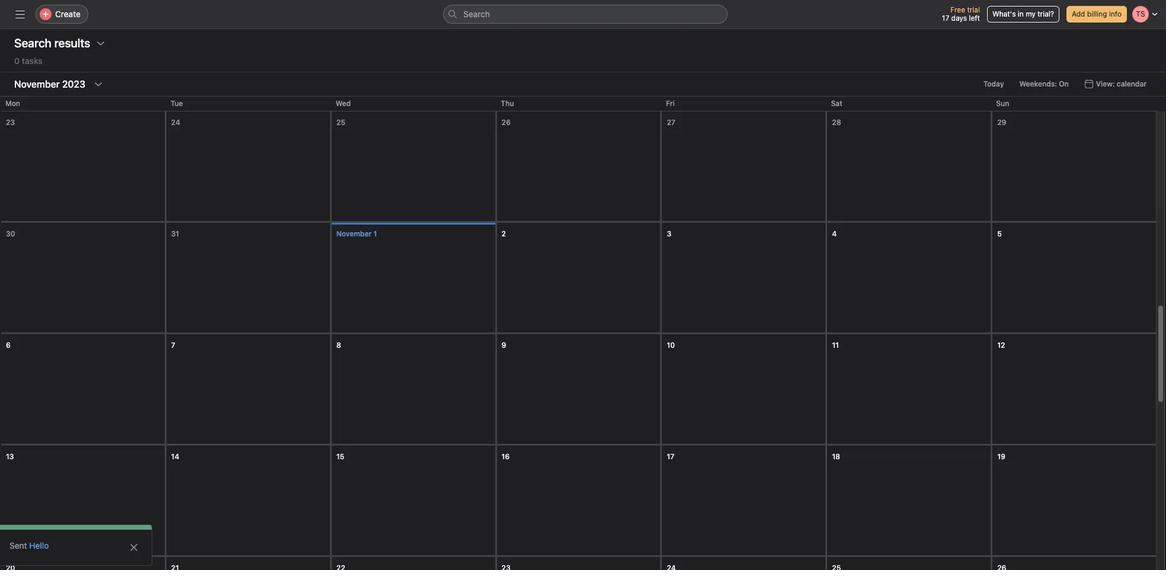 Task type: locate. For each thing, give the bounding box(es) containing it.
1
[[374, 229, 377, 238]]

0 horizontal spatial 17
[[667, 452, 675, 461]]

0 tasks
[[14, 56, 43, 66]]

28
[[833, 118, 842, 127]]

sat
[[832, 99, 843, 108]]

6
[[6, 341, 11, 350]]

what's
[[993, 9, 1016, 18]]

billing
[[1088, 9, 1108, 18]]

weekends: on button
[[1015, 76, 1075, 92]]

18
[[833, 452, 841, 461]]

0
[[14, 56, 20, 66]]

12
[[998, 341, 1006, 350]]

today button
[[979, 76, 1010, 92]]

1 horizontal spatial 17
[[943, 14, 950, 23]]

2
[[502, 229, 506, 238]]

25
[[337, 118, 345, 127]]

free trial 17 days left
[[943, 5, 981, 23]]

4
[[833, 229, 837, 238]]

wed
[[336, 99, 351, 108]]

14
[[171, 452, 179, 461]]

view:
[[1097, 79, 1115, 88]]

29
[[998, 118, 1007, 127]]

my
[[1026, 9, 1036, 18]]

26
[[502, 118, 511, 127]]

16
[[502, 452, 510, 461]]

create button
[[36, 5, 88, 24]]

pick month image
[[94, 79, 103, 89]]

search button
[[443, 5, 728, 24]]

mon
[[5, 99, 20, 108]]

tue
[[171, 99, 183, 108]]

calendar
[[1117, 79, 1147, 88]]

actions image
[[96, 39, 106, 48]]

left
[[969, 14, 981, 23]]

17
[[943, 14, 950, 23], [667, 452, 675, 461]]

sent hello
[[9, 541, 49, 551]]

1 vertical spatial 17
[[667, 452, 675, 461]]

0 vertical spatial 17
[[943, 14, 950, 23]]

0 tasks button
[[14, 56, 43, 72]]

9
[[502, 341, 507, 350]]



Task type: vqa. For each thing, say whether or not it's contained in the screenshot.
bottom 17
yes



Task type: describe. For each thing, give the bounding box(es) containing it.
thu
[[501, 99, 514, 108]]

sun
[[997, 99, 1010, 108]]

days
[[952, 14, 967, 23]]

fri
[[666, 99, 675, 108]]

hello link
[[29, 541, 49, 551]]

free
[[951, 5, 966, 14]]

search
[[464, 9, 490, 19]]

today
[[984, 79, 1005, 88]]

8
[[337, 341, 341, 350]]

30
[[6, 229, 15, 238]]

search results
[[14, 36, 90, 50]]

november 1
[[337, 229, 377, 238]]

19
[[998, 452, 1006, 461]]

in
[[1018, 9, 1024, 18]]

what's in my trial? button
[[988, 6, 1060, 23]]

tasks
[[22, 56, 43, 66]]

7
[[171, 341, 175, 350]]

weekends:
[[1020, 79, 1058, 88]]

view: calendar button
[[1079, 76, 1152, 92]]

add billing info button
[[1067, 6, 1128, 23]]

13
[[6, 452, 14, 461]]

view: calendar
[[1097, 79, 1147, 88]]

info
[[1110, 9, 1122, 18]]

on
[[1060, 79, 1069, 88]]

23
[[6, 118, 15, 127]]

add billing info
[[1072, 9, 1122, 18]]

november 2023
[[14, 79, 85, 90]]

search list box
[[443, 5, 728, 24]]

hello
[[29, 541, 49, 551]]

november
[[337, 229, 372, 238]]

11
[[833, 341, 839, 350]]

weekends: on
[[1020, 79, 1069, 88]]

close image
[[129, 543, 139, 553]]

17 inside free trial 17 days left
[[943, 14, 950, 23]]

expand sidebar image
[[15, 9, 25, 19]]

what's in my trial?
[[993, 9, 1055, 18]]

trial
[[968, 5, 981, 14]]

trial?
[[1038, 9, 1055, 18]]

27
[[667, 118, 676, 127]]

10
[[667, 341, 675, 350]]

24
[[171, 118, 180, 127]]

create
[[55, 9, 81, 19]]

sent
[[9, 541, 27, 551]]

5
[[998, 229, 1002, 238]]

add
[[1072, 9, 1086, 18]]

15
[[337, 452, 345, 461]]

31
[[171, 229, 179, 238]]

3
[[667, 229, 672, 238]]



